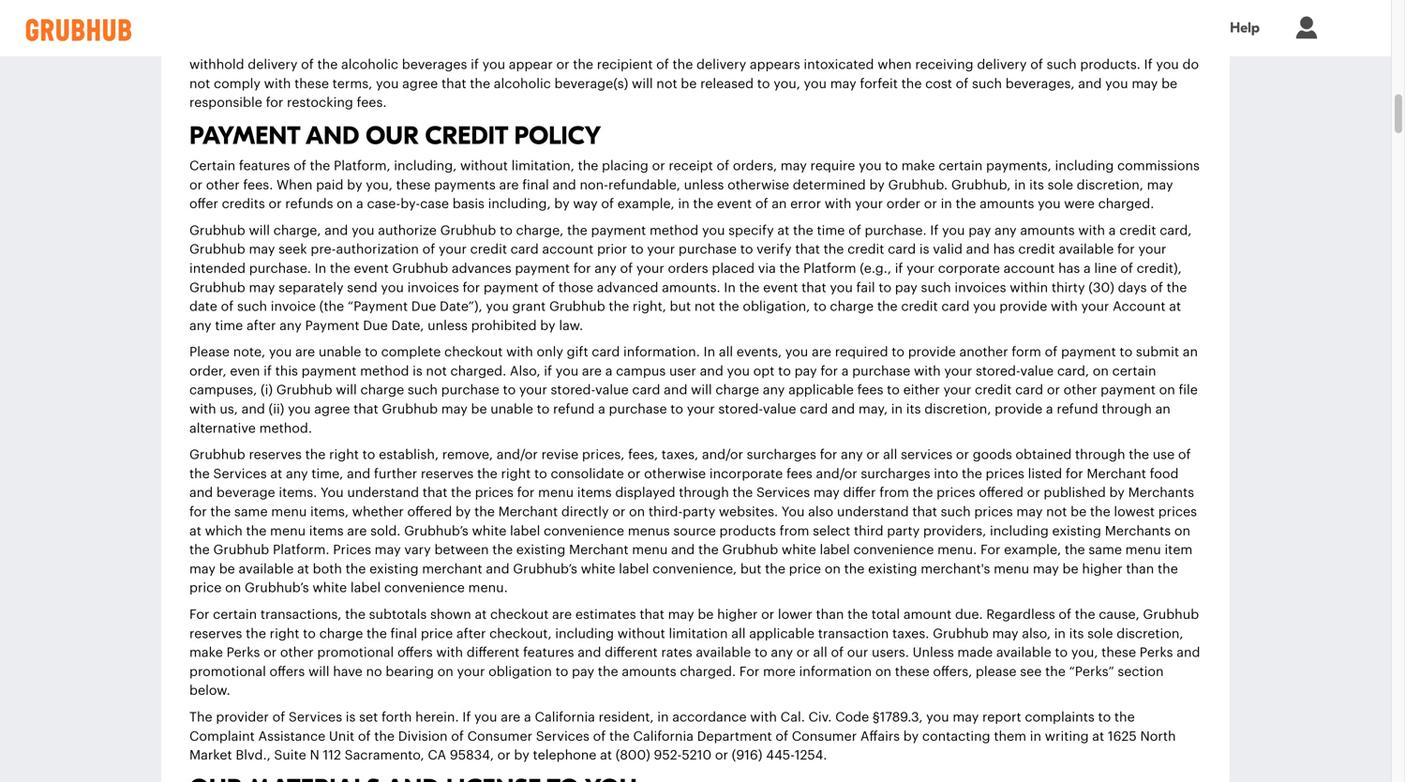 Task type: locate. For each thing, give the bounding box(es) containing it.
items.
[[279, 487, 317, 500]]

grubhub up intended
[[189, 243, 245, 256]]

unable down 'also,'
[[491, 403, 534, 416]]

1 refund from the left
[[553, 403, 595, 416]]

case-
[[367, 197, 401, 211]]

1254.
[[795, 749, 828, 762]]

credit up within
[[1019, 243, 1056, 256]]

provide up obtained
[[995, 403, 1043, 416]]

event
[[717, 197, 752, 211], [354, 262, 389, 275], [764, 281, 799, 294]]

amounts inside grubhub will charge, and you authorize grubhub to charge, the payment method you specify at the time of purchase. if you pay any amounts with a credit card, grubhub may seek pre-authorization of your credit card account prior to your purchase to verify that the credit card is valid and has credit available for your intended purchase. in the event grubhub advances payment for any of your orders placed via the platform (e.g., if your corporate account has a line of credit), grubhub may separately send you invoices for payment of those advanced amounts. in the event that you fail to pay such invoices within thirty (30) days of the date of such invoice (the "payment due date"), you grant grubhub the right, but not the obligation, to charge the credit card you provide with your account at any time after any payment due date, unless prohibited by law.
[[1021, 224, 1075, 237]]

features
[[239, 159, 290, 173], [523, 646, 574, 659]]

menu up regardless
[[994, 563, 1030, 576]]

1 vertical spatial certain
[[1113, 365, 1157, 378]]

of inside the please note, you are unable to complete checkout with only gift card information. in all events, you are required to provide another form of payment to submit an order, even if this payment method is not charged. also, if you are a campus user and you opt to pay for a purchase with your stored-value card, on certain campuses, (i) grubhub will charge such purchase to your stored-value card and will charge any applicable fees to either your credit card or other payment on file with us, and (ii) you agree that grubhub may be unable to refund a purchase to your stored-value card and may, in its discretion, provide a refund through an alternative method.
[[1045, 346, 1058, 359]]

through
[[1102, 403, 1153, 416], [1076, 448, 1126, 462], [679, 487, 729, 500]]

0 vertical spatial its
[[1030, 178, 1045, 192]]

after
[[247, 319, 276, 332], [457, 627, 486, 640]]

in inside for certain transactions, the subtotals shown at checkout are estimates that may be higher or lower than the total amount due. regardless of the cause, grubhub reserves the right to charge the final price after checkout, including without limitation all applicable transaction taxes. grubhub may also, in its sole discretion, make perks or other promotional offers with different features and different rates available to any or all of our users. unless made available to you, these perks and promotional offers will have no bearing on your obligation to pay the amounts charged. for more information on these offers, please see the "perks" section below.
[[1055, 627, 1066, 640]]

unless inside payment and our credit policy certain features of the platform, including, without limitation, the placing or receipt of orders, may require you to make certain payments, including commissions or other fees. when paid by you, these payments are final and non-refundable, unless otherwise determined by grubhub. grubhub, in its sole discretion, may offer credits or refunds on a case-by-case basis including, by way of example, in the event of an error with your order or in the amounts you were charged.
[[684, 178, 724, 192]]

published
[[1044, 487, 1107, 500]]

certain left transactions,
[[213, 608, 257, 621]]

at left which
[[189, 525, 202, 538]]

grubhub image
[[19, 19, 139, 41]]

contacting
[[923, 730, 991, 743]]

right inside for certain transactions, the subtotals shown at checkout are estimates that may be higher or lower than the total amount due. regardless of the cause, grubhub reserves the right to charge the final price after checkout, including without limitation all applicable transaction taxes. grubhub may also, in its sole discretion, make perks or other promotional offers with different features and different rates available to any or all of our users. unless made available to you, these perks and promotional offers will have no bearing on your obligation to pay the amounts charged. for more information on these offers, please see the "perks" section below.
[[270, 627, 300, 640]]

1 vertical spatial charged.
[[451, 365, 507, 378]]

stored-
[[976, 365, 1021, 378], [551, 384, 596, 397], [719, 403, 763, 416]]

such inside grubhub reserves the right to establish, remove, and/or revise prices, fees, taxes, and/or surcharges for any or all services or goods obtained through the use of the services at any time, and further reserves the right to consolidate or otherwise incorporate fees and/or surcharges into the prices listed for merchant food and beverage items. you understand that the prices for menu items displayed through the services may differ from the prices offered or published by merchants for the same menu items, whether offered by the merchant directly or on third-party websites. you also understand that such prices may not be the lowest prices at which the menu items are sold. grubhub's white label convenience menus source products from select third party providers, including existing merchants on the grubhub platform. prices may vary between the existing merchant menu and the grubhub white label convenience menu. for example, the same menu item may be available at both the existing merchant and grubhub's white label convenience, but the price on the existing merchant's menu may be higher than the price on grubhub's white label convenience menu.
[[941, 506, 971, 519]]

of down credit),
[[1151, 281, 1164, 294]]

method
[[650, 224, 699, 237], [360, 365, 409, 378]]

1 horizontal spatial otherwise
[[728, 178, 790, 192]]

1 vertical spatial reserves
[[421, 467, 474, 481]]

amounts inside payment and our credit policy certain features of the platform, including, without limitation, the placing or receipt of orders, may require you to make certain payments, including commissions or other fees. when paid by you, these payments are final and non-refundable, unless otherwise determined by grubhub. grubhub, in its sole discretion, may offer credits or refunds on a case-by-case basis including, by way of example, in the event of an error with your order or in the amounts you were charged.
[[980, 197, 1035, 211]]

0 horizontal spatial unless
[[428, 319, 468, 332]]

any down grubhub,
[[995, 224, 1017, 237]]

right down transactions,
[[270, 627, 300, 640]]

1 vertical spatial its
[[907, 403, 922, 416]]

otherwise inside grubhub reserves the right to establish, remove, and/or revise prices, fees, taxes, and/or surcharges for any or all services or goods obtained through the use of the services at any time, and further reserves the right to consolidate or otherwise incorporate fees and/or surcharges into the prices listed for merchant food and beverage items. you understand that the prices for menu items displayed through the services may differ from the prices offered or published by merchants for the same menu items, whether offered by the merchant directly or on third-party websites. you also understand that such prices may not be the lowest prices at which the menu items are sold. grubhub's white label convenience menus source products from select third party providers, including existing merchants on the grubhub platform. prices may vary between the existing merchant menu and the grubhub white label convenience menu. for example, the same menu item may be available at both the existing merchant and grubhub's white label convenience, but the price on the existing merchant's menu may be higher than the price on grubhub's white label convenience menu.
[[645, 467, 706, 481]]

reserves
[[249, 448, 302, 462], [421, 467, 474, 481], [189, 627, 242, 640]]

refund
[[553, 403, 595, 416], [1057, 403, 1099, 416]]

0 vertical spatial if
[[931, 224, 939, 237]]

method inside the please note, you are unable to complete checkout with only gift card information. in all events, you are required to provide another form of payment to submit an order, even if this payment method is not charged. also, if you are a campus user and you opt to pay for a purchase with your stored-value card, on certain campuses, (i) grubhub will charge such purchase to your stored-value card and will charge any applicable fees to either your credit card or other payment on file with us, and (ii) you agree that grubhub may be unable to refund a purchase to your stored-value card and may, in its discretion, provide a refund through an alternative method.
[[360, 365, 409, 378]]

or down department
[[715, 749, 729, 762]]

but inside grubhub will charge, and you authorize grubhub to charge, the payment method you specify at the time of purchase. if you pay any amounts with a credit card, grubhub may seek pre-authorization of your credit card account prior to your purchase to verify that the credit card is valid and has credit available for your intended purchase. in the event grubhub advances payment for any of your orders placed via the platform (e.g., if your corporate account has a line of credit), grubhub may separately send you invoices for payment of those advanced amounts. in the event that you fail to pay such invoices within thirty (30) days of the date of such invoice (the "payment due date"), you grant grubhub the right, but not the obligation, to charge the credit card you provide with your account at any time after any payment due date, unless prohibited by law.
[[670, 300, 691, 313]]

for left more
[[740, 665, 760, 678]]

2 horizontal spatial other
[[1064, 384, 1098, 397]]

policy
[[514, 121, 602, 151]]

that up platform
[[796, 243, 821, 256]]

user
[[670, 365, 697, 378]]

to inside payment and our credit policy certain features of the platform, including, without limitation, the placing or receipt of orders, may require you to make certain payments, including commissions or other fees. when paid by you, these payments are final and non-refundable, unless otherwise determined by grubhub. grubhub, in its sole discretion, may offer credits or refunds on a case-by-case basis including, by way of example, in the event of an error with your order or in the amounts you were charged.
[[886, 159, 899, 173]]

may down sold.
[[375, 544, 401, 557]]

are down obligation
[[501, 711, 521, 724]]

menu left item
[[1126, 544, 1162, 557]]

1 vertical spatial purchase.
[[249, 262, 311, 275]]

sold.
[[371, 525, 401, 538]]

same down beverage
[[234, 506, 268, 519]]

0 horizontal spatial after
[[247, 319, 276, 332]]

may inside the provider of services is set forth herein. if you are a california resident, in accordance with cal. civ. code §1789.3, you may report complaints to the complaint assistance unit of the division of consumer services of the california department of consumer affairs by contacting them in writing at 1625 north market blvd., suite n 112 sacramento, ca 95834, or by telephone at (800) 952-5210 or (916) 445-1254.
[[953, 711, 980, 724]]

after inside for certain transactions, the subtotals shown at checkout are estimates that may be higher or lower than the total amount due. regardless of the cause, grubhub reserves the right to charge the final price after checkout, including without limitation all applicable transaction taxes. grubhub may also, in its sole discretion, make perks or other promotional offers with different features and different rates available to any or all of our users. unless made available to you, these perks and promotional offers will have no bearing on your obligation to pay the amounts charged. for more information on these offers, please see the "perks" section below.
[[457, 627, 486, 640]]

paid
[[316, 178, 344, 192]]

value down opt
[[763, 403, 797, 416]]

line
[[1095, 262, 1118, 275]]

different up obligation
[[467, 646, 520, 659]]

unless inside grubhub will charge, and you authorize grubhub to charge, the payment method you specify at the time of purchase. if you pay any amounts with a credit card, grubhub may seek pre-authorization of your credit card account prior to your purchase to verify that the credit card is valid and has credit available for your intended purchase. in the event grubhub advances payment for any of your orders placed via the platform (e.g., if your corporate account has a line of credit), grubhub may separately send you invoices for payment of those advanced amounts. in the event that you fail to pay such invoices within thirty (30) days of the date of such invoice (the "payment due date"), you grant grubhub the right, but not the obligation, to charge the credit card you provide with your account at any time after any payment due date, unless prohibited by law.
[[428, 319, 468, 332]]

sole up "were"
[[1048, 178, 1074, 192]]

shown
[[431, 608, 472, 621]]

1 horizontal spatial surcharges
[[861, 467, 931, 481]]

not inside grubhub reserves the right to establish, remove, and/or revise prices, fees, taxes, and/or surcharges for any or all services or goods obtained through the use of the services at any time, and further reserves the right to consolidate or otherwise incorporate fees and/or surcharges into the prices listed for merchant food and beverage items. you understand that the prices for menu items displayed through the services may differ from the prices offered or published by merchants for the same menu items, whether offered by the merchant directly or on third-party websites. you also understand that such prices may not be the lowest prices at which the menu items are sold. grubhub's white label convenience menus source products from select third party providers, including existing merchants on the grubhub platform. prices may vary between the existing merchant menu and the grubhub white label convenience menu. for example, the same menu item may be available at both the existing merchant and grubhub's white label convenience, but the price on the existing merchant's menu may be higher than the price on grubhub's white label convenience menu.
[[1047, 506, 1068, 519]]

grubhub reserves the right to establish, remove, and/or revise prices, fees, taxes, and/or surcharges for any or all services or goods obtained through the use of the services at any time, and further reserves the right to consolidate or otherwise incorporate fees and/or surcharges into the prices listed for merchant food and beverage items. you understand that the prices for menu items displayed through the services may differ from the prices offered or published by merchants for the same menu items, whether offered by the merchant directly or on third-party websites. you also understand that such prices may not be the lowest prices at which the menu items are sold. grubhub's white label convenience menus source products from select third party providers, including existing merchants on the grubhub platform. prices may vary between the existing merchant menu and the grubhub white label convenience menu. for example, the same menu item may be available at both the existing merchant and grubhub's white label convenience, but the price on the existing merchant's menu may be higher than the price on grubhub's white label convenience menu.
[[189, 448, 1198, 595]]

stored- down 'another'
[[976, 365, 1021, 378]]

submit
[[1137, 346, 1180, 359]]

1 horizontal spatial price
[[421, 627, 453, 640]]

price inside for certain transactions, the subtotals shown at checkout are estimates that may be higher or lower than the total amount due. regardless of the cause, grubhub reserves the right to charge the final price after checkout, including without limitation all applicable transaction taxes. grubhub may also, in its sole discretion, make perks or other promotional offers with different features and different rates available to any or all of our users. unless made available to you, these perks and promotional offers will have no bearing on your obligation to pay the amounts charged. for more information on these offers, please see the "perks" section below.
[[421, 627, 453, 640]]

price
[[789, 563, 822, 576], [189, 582, 222, 595], [421, 627, 453, 640]]

1 vertical spatial otherwise
[[645, 467, 706, 481]]

to inside the provider of services is set forth herein. if you are a california resident, in accordance with cal. civ. code §1789.3, you may report complaints to the complaint assistance unit of the division of consumer services of the california department of consumer affairs by contacting them in writing at 1625 north market blvd., suite n 112 sacramento, ca 95834, or by telephone at (800) 952-5210 or (916) 445-1254.
[[1099, 711, 1112, 724]]

0 vertical spatial reserves
[[249, 448, 302, 462]]

either
[[904, 384, 940, 397]]

determined
[[793, 178, 866, 192]]

forth
[[382, 711, 412, 724]]

that inside the please note, you are unable to complete checkout with only gift card information. in all events, you are required to provide another form of payment to submit an order, even if this payment method is not charged. also, if you are a campus user and you opt to pay for a purchase with your stored-value card, on certain campuses, (i) grubhub will charge such purchase to your stored-value card and will charge any applicable fees to either your credit card or other payment on file with us, and (ii) you agree that grubhub may be unable to refund a purchase to your stored-value card and may, in its discretion, provide a refund through an alternative method.
[[354, 403, 379, 416]]

if inside grubhub will charge, and you authorize grubhub to charge, the payment method you specify at the time of purchase. if you pay any amounts with a credit card, grubhub may seek pre-authorization of your credit card account prior to your purchase to verify that the credit card is valid and has credit available for your intended purchase. in the event grubhub advances payment for any of your orders placed via the platform (e.g., if your corporate account has a line of credit), grubhub may separately send you invoices for payment of those advanced amounts. in the event that you fail to pay such invoices within thirty (30) days of the date of such invoice (the "payment due date"), you grant grubhub the right, but not the obligation, to charge the credit card you provide with your account at any time after any payment due date, unless prohibited by law.
[[895, 262, 904, 275]]

1 invoices from the left
[[408, 281, 459, 294]]

2 vertical spatial discretion,
[[1117, 627, 1184, 640]]

2 invoices from the left
[[955, 281, 1007, 294]]

1 horizontal spatial including
[[990, 525, 1049, 538]]

1 vertical spatial unable
[[491, 403, 534, 416]]

perks up section
[[1140, 646, 1174, 659]]

credit up advances
[[470, 243, 507, 256]]

1 vertical spatial not
[[426, 365, 447, 378]]

account up those at the left top
[[542, 243, 594, 256]]

that down platform
[[802, 281, 827, 294]]

help link
[[1212, 7, 1279, 49]]

0 horizontal spatial purchase.
[[249, 262, 311, 275]]

please
[[976, 665, 1017, 678]]

grubhub's up vary
[[404, 525, 469, 538]]

are inside payment and our credit policy certain features of the platform, including, without limitation, the placing or receipt of orders, may require you to make certain payments, including commissions or other fees. when paid by you, these payments are final and non-refundable, unless otherwise determined by grubhub. grubhub, in its sole discretion, may offer credits or refunds on a case-by-case basis including, by way of example, in the event of an error with your order or in the amounts you were charged.
[[499, 178, 519, 192]]

all inside the please note, you are unable to complete checkout with only gift card information. in all events, you are required to provide another form of payment to submit an order, even if this payment method is not charged. also, if you are a campus user and you opt to pay for a purchase with your stored-value card, on certain campuses, (i) grubhub will charge such purchase to your stored-value card and will charge any applicable fees to either your credit card or other payment on file with us, and (ii) you agree that grubhub may be unable to refund a purchase to your stored-value card and may, in its discretion, provide a refund through an alternative method.
[[719, 346, 734, 359]]

items down consolidate
[[578, 487, 612, 500]]

2 vertical spatial its
[[1070, 627, 1085, 640]]

payment
[[305, 319, 360, 332]]

0 horizontal spatial due
[[363, 319, 388, 332]]

method inside grubhub will charge, and you authorize grubhub to charge, the payment method you specify at the time of purchase. if you pay any amounts with a credit card, grubhub may seek pre-authorization of your credit card account prior to your purchase to verify that the credit card is valid and has credit available for your intended purchase. in the event grubhub advances payment for any of your orders placed via the platform (e.g., if your corporate account has a line of credit), grubhub may separately send you invoices for payment of those advanced amounts. in the event that you fail to pay such invoices within thirty (30) days of the date of such invoice (the "payment due date"), you grant grubhub the right, but not the obligation, to charge the credit card you provide with your account at any time after any payment due date, unless prohibited by law.
[[650, 224, 699, 237]]

are
[[499, 178, 519, 192], [295, 346, 315, 359], [812, 346, 832, 359], [582, 365, 602, 378], [347, 525, 367, 538], [552, 608, 572, 621], [501, 711, 521, 724]]

value down campus
[[596, 384, 629, 397]]

2 vertical spatial merchant
[[569, 544, 629, 557]]

differ
[[844, 487, 876, 500]]

reserves inside for certain transactions, the subtotals shown at checkout are estimates that may be higher or lower than the total amount due. regardless of the cause, grubhub reserves the right to charge the final price after checkout, including without limitation all applicable transaction taxes. grubhub may also, in its sole discretion, make perks or other promotional offers with different features and different rates available to any or all of our users. unless made available to you, these perks and promotional offers will have no bearing on your obligation to pay the amounts charged. for more information on these offers, please see the "perks" section below.
[[189, 627, 242, 640]]

after down shown
[[457, 627, 486, 640]]

0 horizontal spatial consumer
[[468, 730, 533, 743]]

other inside payment and our credit policy certain features of the platform, including, without limitation, the placing or receipt of orders, may require you to make certain payments, including commissions or other fees. when paid by you, these payments are final and non-refundable, unless otherwise determined by grubhub. grubhub, in its sole discretion, may offer credits or refunds on a case-by-case basis including, by way of example, in the event of an error with your order or in the amounts you were charged.
[[206, 178, 240, 192]]

0 vertical spatial not
[[695, 300, 716, 313]]

0 horizontal spatial understand
[[347, 487, 419, 500]]

such down the "corporate"
[[922, 281, 952, 294]]

0 vertical spatial value
[[1021, 365, 1054, 378]]

charge inside grubhub will charge, and you authorize grubhub to charge, the payment method you specify at the time of purchase. if you pay any amounts with a credit card, grubhub may seek pre-authorization of your credit card account prior to your purchase to verify that the credit card is valid and has credit available for your intended purchase. in the event grubhub advances payment for any of your orders placed via the platform (e.g., if your corporate account has a line of credit), grubhub may separately send you invoices for payment of those advanced amounts. in the event that you fail to pay such invoices within thirty (30) days of the date of such invoice (the "payment due date"), you grant grubhub the right, but not the obligation, to charge the credit card you provide with your account at any time after any payment due date, unless prohibited by law.
[[830, 300, 874, 313]]

merchants
[[1129, 487, 1195, 500], [1106, 525, 1172, 538]]

event inside payment and our credit policy certain features of the platform, including, without limitation, the placing or receipt of orders, may require you to make certain payments, including commissions or other fees. when paid by you, these payments are final and non-refundable, unless otherwise determined by grubhub. grubhub, in its sole discretion, may offer credits or refunds on a case-by-case basis including, by way of example, in the event of an error with your order or in the amounts you were charged.
[[717, 197, 752, 211]]

1 vertical spatial after
[[457, 627, 486, 640]]

are inside the provider of services is set forth herein. if you are a california resident, in accordance with cal. civ. code §1789.3, you may report complaints to the complaint assistance unit of the division of consumer services of the california department of consumer affairs by contacting them in writing at 1625 north market blvd., suite n 112 sacramento, ca 95834, or by telephone at (800) 952-5210 or (916) 445-1254.
[[501, 711, 521, 724]]

0 vertical spatial offers
[[398, 646, 433, 659]]

2 horizontal spatial not
[[1047, 506, 1068, 519]]

0 vertical spatial surcharges
[[747, 448, 817, 462]]

grubhub down authorize at the left
[[392, 262, 448, 275]]

2 vertical spatial event
[[764, 281, 799, 294]]

that up the providers, at the bottom of page
[[913, 506, 938, 519]]

for
[[1118, 243, 1136, 256], [574, 262, 591, 275], [463, 281, 480, 294], [821, 365, 839, 378], [820, 448, 838, 462], [1066, 467, 1084, 481], [517, 487, 535, 500], [189, 506, 207, 519]]

merchant up lowest
[[1087, 467, 1147, 481]]

account
[[542, 243, 594, 256], [1004, 262, 1056, 275]]

than inside grubhub reserves the right to establish, remove, and/or revise prices, fees, taxes, and/or surcharges for any or all services or goods obtained through the use of the services at any time, and further reserves the right to consolidate or otherwise incorporate fees and/or surcharges into the prices listed for merchant food and beverage items. you understand that the prices for menu items displayed through the services may differ from the prices offered or published by merchants for the same menu items, whether offered by the merchant directly or on third-party websites. you also understand that such prices may not be the lowest prices at which the menu items are sold. grubhub's white label convenience menus source products from select third party providers, including existing merchants on the grubhub platform. prices may vary between the existing merchant menu and the grubhub white label convenience menu. for example, the same menu item may be available at both the existing merchant and grubhub's white label convenience, but the price on the existing merchant's menu may be higher than the price on grubhub's white label convenience menu.
[[1127, 563, 1155, 576]]

any inside the please note, you are unable to complete checkout with only gift card information. in all events, you are required to provide another form of payment to submit an order, even if this payment method is not charged. also, if you are a campus user and you opt to pay for a purchase with your stored-value card, on certain campuses, (i) grubhub will charge such purchase to your stored-value card and will charge any applicable fees to either your credit card or other payment on file with us, and (ii) you agree that grubhub may be unable to refund a purchase to your stored-value card and may, in its discretion, provide a refund through an alternative method.
[[763, 384, 785, 397]]

unless
[[913, 646, 955, 659]]

2 horizontal spatial its
[[1070, 627, 1085, 640]]

in right may,
[[892, 403, 903, 416]]

example, inside grubhub reserves the right to establish, remove, and/or revise prices, fees, taxes, and/or surcharges for any or all services or goods obtained through the use of the services at any time, and further reserves the right to consolidate or otherwise incorporate fees and/or surcharges into the prices listed for merchant food and beverage items. you understand that the prices for menu items displayed through the services may differ from the prices offered or published by merchants for the same menu items, whether offered by the merchant directly or on third-party websites. you also understand that such prices may not be the lowest prices at which the menu items are sold. grubhub's white label convenience menus source products from select third party providers, including existing merchants on the grubhub platform. prices may vary between the existing merchant menu and the grubhub white label convenience menu. for example, the same menu item may be available at both the existing merchant and grubhub's white label convenience, but the price on the existing merchant's menu may be higher than the price on grubhub's white label convenience menu.
[[1005, 544, 1062, 557]]

fees up may,
[[858, 384, 884, 397]]

1 horizontal spatial but
[[741, 563, 762, 576]]

0 horizontal spatial features
[[239, 159, 290, 173]]

1 horizontal spatial charge,
[[516, 224, 564, 237]]

obligation,
[[743, 300, 811, 313]]

1 horizontal spatial final
[[523, 178, 549, 192]]

or up the differ
[[867, 448, 880, 462]]

credit
[[425, 121, 508, 151]]

promotional up below.
[[189, 665, 266, 678]]

credit
[[1120, 224, 1157, 237], [470, 243, 507, 256], [848, 243, 885, 256], [1019, 243, 1056, 256], [902, 300, 939, 313], [975, 384, 1012, 397]]

1 vertical spatial surcharges
[[861, 467, 931, 481]]

but
[[670, 300, 691, 313], [741, 563, 762, 576]]

certain inside the please note, you are unable to complete checkout with only gift card information. in all events, you are required to provide another form of payment to submit an order, even if this payment method is not charged. also, if you are a campus user and you opt to pay for a purchase with your stored-value card, on certain campuses, (i) grubhub will charge such purchase to your stored-value card and will charge any applicable fees to either your credit card or other payment on file with us, and (ii) you agree that grubhub may be unable to refund a purchase to your stored-value card and may, in its discretion, provide a refund through an alternative method.
[[1113, 365, 1157, 378]]

charged. right "were"
[[1099, 197, 1155, 211]]

1 vertical spatial discretion,
[[925, 403, 992, 416]]

1 vertical spatial due
[[363, 319, 388, 332]]

2 horizontal spatial price
[[789, 563, 822, 576]]

you up "payment
[[381, 281, 404, 294]]

0 vertical spatial fees
[[858, 384, 884, 397]]

its inside for certain transactions, the subtotals shown at checkout are estimates that may be higher or lower than the total amount due. regardless of the cause, grubhub reserves the right to charge the final price after checkout, including without limitation all applicable transaction taxes. grubhub may also, in its sole discretion, make perks or other promotional offers with different features and different rates available to any or all of our users. unless made available to you, these perks and promotional offers will have no bearing on your obligation to pay the amounts charged. for more information on these offers, please see the "perks" section below.
[[1070, 627, 1085, 640]]

grubhub
[[189, 224, 245, 237], [440, 224, 496, 237], [189, 243, 245, 256], [392, 262, 448, 275], [189, 281, 245, 294], [550, 300, 606, 313], [276, 384, 333, 397], [382, 403, 438, 416], [189, 448, 245, 462], [213, 544, 269, 557], [723, 544, 779, 557], [1144, 608, 1200, 621], [933, 627, 989, 640]]

all right limitation
[[732, 627, 746, 640]]

purchase down the required
[[853, 365, 911, 378]]

1 vertical spatial amounts
[[1021, 224, 1075, 237]]

than up cause,
[[1127, 563, 1155, 576]]

1 vertical spatial offers
[[270, 665, 305, 678]]

including down estimates
[[555, 627, 614, 640]]

(i)
[[261, 384, 273, 397]]

checkout inside for certain transactions, the subtotals shown at checkout are estimates that may be higher or lower than the total amount due. regardless of the cause, grubhub reserves the right to charge the final price after checkout, including without limitation all applicable transaction taxes. grubhub may also, in its sole discretion, make perks or other promotional offers with different features and different rates available to any or all of our users. unless made available to you, these perks and promotional offers will have no bearing on your obligation to pay the amounts charged. for more information on these offers, please see the "perks" section below.
[[491, 608, 549, 621]]

consumer
[[468, 730, 533, 743], [792, 730, 857, 743]]

your inside payment and our credit policy certain features of the platform, including, without limitation, the placing or receipt of orders, may require you to make certain payments, including commissions or other fees. when paid by you, these payments are final and non-refundable, unless otherwise determined by grubhub. grubhub, in its sole discretion, may offer credits or refunds on a case-by-case basis including, by way of example, in the event of an error with your order or in the amounts you were charged.
[[855, 197, 884, 211]]

0 vertical spatial features
[[239, 159, 290, 173]]

invoices down the "corporate"
[[955, 281, 1007, 294]]

1 horizontal spatial including,
[[488, 197, 551, 211]]

higher inside grubhub reserves the right to establish, remove, and/or revise prices, fees, taxes, and/or surcharges for any or all services or goods obtained through the use of the services at any time, and further reserves the right to consolidate or otherwise incorporate fees and/or surcharges into the prices listed for merchant food and beverage items. you understand that the prices for menu items displayed through the services may differ from the prices offered or published by merchants for the same menu items, whether offered by the merchant directly or on third-party websites. you also understand that such prices may not be the lowest prices at which the menu items are sold. grubhub's white label convenience menus source products from select third party providers, including existing merchants on the grubhub platform. prices may vary between the existing merchant menu and the grubhub white label convenience menu. for example, the same menu item may be available at both the existing merchant and grubhub's white label convenience, but the price on the existing merchant's menu may be higher than the price on grubhub's white label convenience menu.
[[1083, 563, 1123, 576]]

menus
[[628, 525, 670, 538]]

0 horizontal spatial charged.
[[451, 365, 507, 378]]

your inside for certain transactions, the subtotals shown at checkout are estimates that may be higher or lower than the total amount due. regardless of the cause, grubhub reserves the right to charge the final price after checkout, including without limitation all applicable transaction taxes. grubhub may also, in its sole discretion, make perks or other promotional offers with different features and different rates available to any or all of our users. unless made available to you, these perks and promotional offers will have no bearing on your obligation to pay the amounts charged. for more information on these offers, please see the "perks" section below.
[[457, 665, 485, 678]]

code
[[836, 711, 870, 724]]

items
[[578, 487, 612, 500], [309, 525, 344, 538]]

sole inside payment and our credit policy certain features of the platform, including, without limitation, the placing or receipt of orders, may require you to make certain payments, including commissions or other fees. when paid by you, these payments are final and non-refundable, unless otherwise determined by grubhub. grubhub, in its sole discretion, may offer credits or refunds on a case-by-case basis including, by way of example, in the event of an error with your order or in the amounts you were charged.
[[1048, 178, 1074, 192]]

invoice
[[271, 300, 316, 313]]

card, inside the please note, you are unable to complete checkout with only gift card information. in all events, you are required to provide another form of payment to submit an order, even if this payment method is not charged. also, if you are a campus user and you opt to pay for a purchase with your stored-value card, on certain campuses, (i) grubhub will charge such purchase to your stored-value card and will charge any applicable fees to either your credit card or other payment on file with us, and (ii) you agree that grubhub may be unable to refund a purchase to your stored-value card and may, in its discretion, provide a refund through an alternative method.
[[1058, 365, 1090, 378]]

0 horizontal spatial example,
[[618, 197, 675, 211]]

resident,
[[599, 711, 654, 724]]

has
[[994, 243, 1015, 256], [1059, 262, 1081, 275]]

in inside the please note, you are unable to complete checkout with only gift card information. in all events, you are required to provide another form of payment to submit an order, even if this payment method is not charged. also, if you are a campus user and you opt to pay for a purchase with your stored-value card, on certain campuses, (i) grubhub will charge such purchase to your stored-value card and will charge any applicable fees to either your credit card or other payment on file with us, and (ii) you agree that grubhub may be unable to refund a purchase to your stored-value card and may, in its discretion, provide a refund through an alternative method.
[[892, 403, 903, 416]]

surcharges up incorporate
[[747, 448, 817, 462]]

payments
[[434, 178, 496, 192]]

0 horizontal spatial surcharges
[[747, 448, 817, 462]]

card, inside grubhub will charge, and you authorize grubhub to charge, the payment method you specify at the time of purchase. if you pay any amounts with a credit card, grubhub may seek pre-authorization of your credit card account prior to your purchase to verify that the credit card is valid and has credit available for your intended purchase. in the event grubhub advances payment for any of your orders placed via the platform (e.g., if your corporate account has a line of credit), grubhub may separately send you invoices for payment of those advanced amounts. in the event that you fail to pay such invoices within thirty (30) days of the date of such invoice (the "payment due date"), you grant grubhub the right, but not the obligation, to charge the credit card you provide with your account at any time after any payment due date, unless prohibited by law.
[[1160, 224, 1192, 237]]

of up (e.g., on the right top of the page
[[849, 224, 862, 237]]

0 vertical spatial items
[[578, 487, 612, 500]]

information
[[800, 665, 872, 678]]

provide inside grubhub will charge, and you authorize grubhub to charge, the payment method you specify at the time of purchase. if you pay any amounts with a credit card, grubhub may seek pre-authorization of your credit card account prior to your purchase to verify that the credit card is valid and has credit available for your intended purchase. in the event grubhub advances payment for any of your orders placed via the platform (e.g., if your corporate account has a line of credit), grubhub may separately send you invoices for payment of those advanced amounts. in the event that you fail to pay such invoices within thirty (30) days of the date of such invoice (the "payment due date"), you grant grubhub the right, but not the obligation, to charge the credit card you provide with your account at any time after any payment due date, unless prohibited by law.
[[1000, 300, 1048, 313]]

or up offer
[[189, 178, 203, 192]]

available up "line"
[[1059, 243, 1115, 256]]

offered
[[979, 487, 1024, 500], [408, 506, 452, 519]]

0 horizontal spatial price
[[189, 582, 222, 595]]

you, up case-
[[366, 178, 393, 192]]

1 horizontal spatial these
[[896, 665, 930, 678]]

1 consumer from the left
[[468, 730, 533, 743]]

same
[[234, 506, 268, 519], [1089, 544, 1123, 557]]

2 horizontal spatial value
[[1021, 365, 1054, 378]]

"perks"
[[1070, 665, 1115, 678]]

required
[[835, 346, 889, 359]]

be inside for certain transactions, the subtotals shown at checkout are estimates that may be higher or lower than the total amount due. regardless of the cause, grubhub reserves the right to charge the final price after checkout, including without limitation all applicable transaction taxes. grubhub may also, in its sole discretion, make perks or other promotional offers with different features and different rates available to any or all of our users. unless made available to you, these perks and promotional offers will have no bearing on your obligation to pay the amounts charged. for more information on these offers, please see the "perks" section below.
[[698, 608, 714, 621]]

will
[[249, 224, 270, 237], [336, 384, 357, 397], [691, 384, 712, 397], [309, 665, 330, 678]]

0 horizontal spatial charge,
[[274, 224, 321, 237]]

1 different from the left
[[467, 646, 520, 659]]

1 vertical spatial same
[[1089, 544, 1123, 557]]

offers,
[[934, 665, 973, 678]]

these up section
[[1102, 646, 1137, 659]]

payments,
[[987, 159, 1052, 173]]

make up below.
[[189, 646, 223, 659]]

grubhub's up checkout,
[[513, 563, 578, 576]]

will inside for certain transactions, the subtotals shown at checkout are estimates that may be higher or lower than the total amount due. regardless of the cause, grubhub reserves the right to charge the final price after checkout, including without limitation all applicable transaction taxes. grubhub may also, in its sole discretion, make perks or other promotional offers with different features and different rates available to any or all of our users. unless made available to you, these perks and promotional offers will have no bearing on your obligation to pay the amounts charged. for more information on these offers, please see the "perks" section below.
[[309, 665, 330, 678]]

0 vertical spatial after
[[247, 319, 276, 332]]

a left campus
[[606, 365, 613, 378]]

0 vertical spatial certain
[[939, 159, 983, 173]]

are inside for certain transactions, the subtotals shown at checkout are estimates that may be higher or lower than the total amount due. regardless of the cause, grubhub reserves the right to charge the final price after checkout, including without limitation all applicable transaction taxes. grubhub may also, in its sole discretion, make perks or other promotional offers with different features and different rates available to any or all of our users. unless made available to you, these perks and promotional offers will have no bearing on your obligation to pay the amounts charged. for more information on these offers, please see the "perks" section below.
[[552, 608, 572, 621]]

without inside for certain transactions, the subtotals shown at checkout are estimates that may be higher or lower than the total amount due. regardless of the cause, grubhub reserves the right to charge the final price after checkout, including without limitation all applicable transaction taxes. grubhub may also, in its sole discretion, make perks or other promotional offers with different features and different rates available to any or all of our users. unless made available to you, these perks and promotional offers will have no bearing on your obligation to pay the amounts charged. for more information on these offers, please see the "perks" section below.
[[618, 627, 666, 640]]

may up "remove,"
[[442, 403, 468, 416]]

2 horizontal spatial if
[[895, 262, 904, 275]]

of inside grubhub reserves the right to establish, remove, and/or revise prices, fees, taxes, and/or surcharges for any or all services or goods obtained through the use of the services at any time, and further reserves the right to consolidate or otherwise incorporate fees and/or surcharges into the prices listed for merchant food and beverage items. you understand that the prices for menu items displayed through the services may differ from the prices offered or published by merchants for the same menu items, whether offered by the merchant directly or on third-party websites. you also understand that such prices may not be the lowest prices at which the menu items are sold. grubhub's white label convenience menus source products from select third party providers, including existing merchants on the grubhub platform. prices may vary between the existing merchant menu and the grubhub white label convenience menu. for example, the same menu item may be available at both the existing merchant and grubhub's white label convenience, but the price on the existing merchant's menu may be higher than the price on grubhub's white label convenience menu.
[[1179, 448, 1192, 462]]

discretion, inside for certain transactions, the subtotals shown at checkout are estimates that may be higher or lower than the total amount due. regardless of the cause, grubhub reserves the right to charge the final price after checkout, including without limitation all applicable transaction taxes. grubhub may also, in its sole discretion, make perks or other promotional offers with different features and different rates available to any or all of our users. unless made available to you, these perks and promotional offers will have no bearing on your obligation to pay the amounts charged. for more information on these offers, please see the "perks" section below.
[[1117, 627, 1184, 640]]

separately
[[279, 281, 344, 294]]

0 horizontal spatial event
[[354, 262, 389, 275]]

available inside grubhub will charge, and you authorize grubhub to charge, the payment method you specify at the time of purchase. if you pay any amounts with a credit card, grubhub may seek pre-authorization of your credit card account prior to your purchase to verify that the credit card is valid and has credit available for your intended purchase. in the event grubhub advances payment for any of your orders placed via the platform (e.g., if your corporate account has a line of credit), grubhub may separately send you invoices for payment of those advanced amounts. in the event that you fail to pay such invoices within thirty (30) days of the date of such invoice (the "payment due date"), you grant grubhub the right, but not the obligation, to charge the credit card you provide with your account at any time after any payment due date, unless prohibited by law.
[[1059, 243, 1115, 256]]

example, inside payment and our credit policy certain features of the platform, including, without limitation, the placing or receipt of orders, may require you to make certain payments, including commissions or other fees. when paid by you, these payments are final and non-refundable, unless otherwise determined by grubhub. grubhub, in its sole discretion, may offer credits or refunds on a case-by-case basis including, by way of example, in the event of an error with your order or in the amounts you were charged.
[[618, 197, 675, 211]]

1 vertical spatial example,
[[1005, 544, 1062, 557]]

0 vertical spatial menu.
[[938, 544, 978, 557]]

1 horizontal spatial you
[[782, 506, 805, 519]]

1 vertical spatial sole
[[1088, 627, 1114, 640]]

certain up grubhub,
[[939, 159, 983, 173]]

prices up item
[[1159, 506, 1198, 519]]

0 horizontal spatial you,
[[366, 178, 393, 192]]

reserves down the method. at the left bottom of the page
[[249, 448, 302, 462]]

0 vertical spatial discretion,
[[1077, 178, 1144, 192]]

menu
[[538, 487, 574, 500], [271, 506, 307, 519], [270, 525, 306, 538], [632, 544, 668, 557], [1126, 544, 1162, 557], [994, 563, 1030, 576]]

your up advances
[[439, 243, 467, 256]]

1 horizontal spatial california
[[634, 730, 694, 743]]

campus
[[616, 365, 666, 378]]

0 vertical spatial has
[[994, 243, 1015, 256]]

complete
[[381, 346, 441, 359]]

merchant left directly
[[499, 506, 558, 519]]

charged. inside for certain transactions, the subtotals shown at checkout are estimates that may be higher or lower than the total amount due. regardless of the cause, grubhub reserves the right to charge the final price after checkout, including without limitation all applicable transaction taxes. grubhub may also, in its sole discretion, make perks or other promotional offers with different features and different rates available to any or all of our users. unless made available to you, these perks and promotional offers will have no bearing on your obligation to pay the amounts charged. for more information on these offers, please see the "perks" section below.
[[680, 665, 736, 678]]

2 vertical spatial for
[[740, 665, 760, 678]]

agree
[[314, 403, 350, 416]]

pay down estimates
[[572, 665, 595, 678]]

and/or up incorporate
[[702, 448, 744, 462]]

you right 'events,'
[[786, 346, 809, 359]]

party up the 'source'
[[683, 506, 716, 519]]

"payment
[[348, 300, 408, 313]]

if inside grubhub will charge, and you authorize grubhub to charge, the payment method you specify at the time of purchase. if you pay any amounts with a credit card, grubhub may seek pre-authorization of your credit card account prior to your purchase to verify that the credit card is valid and has credit available for your intended purchase. in the event grubhub advances payment for any of your orders placed via the platform (e.g., if your corporate account has a line of credit), grubhub may separately send you invoices for payment of those advanced amounts. in the event that you fail to pay such invoices within thirty (30) days of the date of such invoice (the "payment due date"), you grant grubhub the right, but not the obligation, to charge the credit card you provide with your account at any time after any payment due date, unless prohibited by law.
[[931, 224, 939, 237]]

amounts
[[980, 197, 1035, 211], [1021, 224, 1075, 237], [622, 665, 677, 678]]

charge inside for certain transactions, the subtotals shown at checkout are estimates that may be higher or lower than the total amount due. regardless of the cause, grubhub reserves the right to charge the final price after checkout, including without limitation all applicable transaction taxes. grubhub may also, in its sole discretion, make perks or other promotional offers with different features and different rates available to any or all of our users. unless made available to you, these perks and promotional offers will have no bearing on your obligation to pay the amounts charged. for more information on these offers, please see the "perks" section below.
[[319, 627, 363, 640]]

a inside payment and our credit policy certain features of the platform, including, without limitation, the placing or receipt of orders, may require you to make certain payments, including commissions or other fees. when paid by you, these payments are final and non-refundable, unless otherwise determined by grubhub. grubhub, in its sole discretion, may offer credits or refunds on a case-by-case basis including, by way of example, in the event of an error with your order or in the amounts you were charged.
[[356, 197, 364, 211]]

checkout for not
[[445, 346, 503, 359]]

have
[[333, 665, 363, 678]]

0 vertical spatial for
[[981, 544, 1001, 557]]

discretion, inside payment and our credit policy certain features of the platform, including, without limitation, the placing or receipt of orders, may require you to make certain payments, including commissions or other fees. when paid by you, these payments are final and non-refundable, unless otherwise determined by grubhub. grubhub, in its sole discretion, may offer credits or refunds on a case-by-case basis including, by way of example, in the event of an error with your order or in the amounts you were charged.
[[1077, 178, 1144, 192]]

these
[[396, 178, 431, 192], [1102, 646, 1137, 659], [896, 665, 930, 678]]

these up by-
[[396, 178, 431, 192]]

section
[[1118, 665, 1164, 678]]

credit inside the please note, you are unable to complete checkout with only gift card information. in all events, you are required to provide another form of payment to submit an order, even if this payment method is not charged. also, if you are a campus user and you opt to pay for a purchase with your stored-value card, on certain campuses, (i) grubhub will charge such purchase to your stored-value card and will charge any applicable fees to either your credit card or other payment on file with us, and (ii) you agree that grubhub may be unable to refund a purchase to your stored-value card and may, in its discretion, provide a refund through an alternative method.
[[975, 384, 1012, 397]]

1 horizontal spatial has
[[1059, 262, 1081, 275]]

are inside grubhub reserves the right to establish, remove, and/or revise prices, fees, taxes, and/or surcharges for any or all services or goods obtained through the use of the services at any time, and further reserves the right to consolidate or otherwise incorporate fees and/or surcharges into the prices listed for merchant food and beverage items. you understand that the prices for menu items displayed through the services may differ from the prices offered or published by merchants for the same menu items, whether offered by the merchant directly or on third-party websites. you also understand that such prices may not be the lowest prices at which the menu items are sold. grubhub's white label convenience menus source products from select third party providers, including existing merchants on the grubhub platform. prices may vary between the existing merchant menu and the grubhub white label convenience menu. for example, the same menu item may be available at both the existing merchant and grubhub's white label convenience, but the price on the existing merchant's menu may be higher than the price on grubhub's white label convenience menu.
[[347, 525, 367, 538]]

without
[[460, 159, 508, 173], [618, 627, 666, 640]]

features inside payment and our credit policy certain features of the platform, including, without limitation, the placing or receipt of orders, may require you to make certain payments, including commissions or other fees. when paid by you, these payments are final and non-refundable, unless otherwise determined by grubhub. grubhub, in its sole discretion, may offer credits or refunds on a case-by-case basis including, by way of example, in the event of an error with your order or in the amounts you were charged.
[[239, 159, 290, 173]]

2 horizontal spatial including
[[1056, 159, 1115, 173]]

fees inside grubhub reserves the right to establish, remove, and/or revise prices, fees, taxes, and/or surcharges for any or all services or goods obtained through the use of the services at any time, and further reserves the right to consolidate or otherwise incorporate fees and/or surcharges into the prices listed for merchant food and beverage items. you understand that the prices for menu items displayed through the services may differ from the prices offered or published by merchants for the same menu items, whether offered by the merchant directly or on third-party websites. you also understand that such prices may not be the lowest prices at which the menu items are sold. grubhub's white label convenience menus source products from select third party providers, including existing merchants on the grubhub platform. prices may vary between the existing merchant menu and the grubhub white label convenience menu. for example, the same menu item may be available at both the existing merchant and grubhub's white label convenience, but the price on the existing merchant's menu may be higher than the price on grubhub's white label convenience menu.
[[787, 467, 813, 481]]

at up items. on the left of the page
[[270, 467, 283, 481]]

0 horizontal spatial if
[[264, 365, 272, 378]]

1 horizontal spatial if
[[931, 224, 939, 237]]

0 horizontal spatial right
[[270, 627, 300, 640]]

law.
[[559, 319, 583, 332]]

were
[[1065, 197, 1095, 211]]

market
[[189, 749, 232, 762]]

1 vertical spatial higher
[[718, 608, 758, 621]]

price down the select
[[789, 563, 822, 576]]

such down complete
[[408, 384, 438, 397]]

and/or left revise
[[497, 448, 538, 462]]

0 vertical spatial grubhub's
[[404, 525, 469, 538]]

1 vertical spatial including
[[990, 525, 1049, 538]]

white up between
[[472, 525, 507, 538]]

after inside grubhub will charge, and you authorize grubhub to charge, the payment method you specify at the time of purchase. if you pay any amounts with a credit card, grubhub may seek pre-authorization of your credit card account prior to your purchase to verify that the credit card is valid and has credit available for your intended purchase. in the event grubhub advances payment for any of your orders placed via the platform (e.g., if your corporate account has a line of credit), grubhub may separately send you invoices for payment of those advanced amounts. in the event that you fail to pay such invoices within thirty (30) days of the date of such invoice (the "payment due date"), you grant grubhub the right, but not the obligation, to charge the credit card you provide with your account at any time after any payment due date, unless prohibited by law.
[[247, 319, 276, 332]]

all left "services"
[[884, 448, 898, 462]]

time
[[817, 224, 845, 237], [215, 319, 243, 332]]

or down transactions,
[[264, 646, 277, 659]]

invoices
[[408, 281, 459, 294], [955, 281, 1007, 294]]

grubhub's up transactions,
[[245, 582, 309, 595]]

the
[[189, 711, 213, 724]]

any down opt
[[763, 384, 785, 397]]

0 horizontal spatial invoices
[[408, 281, 459, 294]]

will inside grubhub will charge, and you authorize grubhub to charge, the payment method you specify at the time of purchase. if you pay any amounts with a credit card, grubhub may seek pre-authorization of your credit card account prior to your purchase to verify that the credit card is valid and has credit available for your intended purchase. in the event grubhub advances payment for any of your orders placed via the platform (e.g., if your corporate account has a line of credit), grubhub may separately send you invoices for payment of those advanced amounts. in the event that you fail to pay such invoices within thirty (30) days of the date of such invoice (the "payment due date"), you grant grubhub the right, but not the obligation, to charge the credit card you provide with your account at any time after any payment due date, unless prohibited by law.
[[249, 224, 270, 237]]

fees
[[858, 384, 884, 397], [787, 467, 813, 481]]

existing down third
[[869, 563, 918, 576]]

event up specify
[[717, 197, 752, 211]]

1 horizontal spatial for
[[740, 665, 760, 678]]

by up between
[[456, 506, 471, 519]]

with down determined
[[825, 197, 852, 211]]

is down complete
[[413, 365, 423, 378]]

1 vertical spatial from
[[780, 525, 810, 538]]

via
[[759, 262, 776, 275]]

1 vertical spatial menu.
[[469, 582, 508, 595]]

0 horizontal spatial reserves
[[189, 627, 242, 640]]

445-
[[766, 749, 795, 762]]

purchase. down order
[[865, 224, 927, 237]]

offers up bearing
[[398, 646, 433, 659]]

civ.
[[809, 711, 832, 724]]

charge,
[[274, 224, 321, 237], [516, 224, 564, 237]]

2 vertical spatial these
[[896, 665, 930, 678]]

discretion, up "were"
[[1077, 178, 1144, 192]]

make inside payment and our credit policy certain features of the platform, including, without limitation, the placing or receipt of orders, may require you to make certain payments, including commissions or other fees. when paid by you, these payments are final and non-refundable, unless otherwise determined by grubhub. grubhub, in its sole discretion, may offer credits or refunds on a case-by-case basis including, by way of example, in the event of an error with your order or in the amounts you were charged.
[[902, 159, 936, 173]]

or left lower
[[762, 608, 775, 621]]

1 vertical spatial these
[[1102, 646, 1137, 659]]

0 vertical spatial card,
[[1160, 224, 1192, 237]]

other inside the please note, you are unable to complete checkout with only gift card information. in all events, you are required to provide another form of payment to submit an order, even if this payment method is not charged. also, if you are a campus user and you opt to pay for a purchase with your stored-value card, on certain campuses, (i) grubhub will charge such purchase to your stored-value card and will charge any applicable fees to either your credit card or other payment on file with us, and (ii) you agree that grubhub may be unable to refund a purchase to your stored-value card and may, in its discretion, provide a refund through an alternative method.
[[1064, 384, 1098, 397]]

without inside payment and our credit policy certain features of the platform, including, without limitation, the placing or receipt of orders, may require you to make certain payments, including commissions or other fees. when paid by you, these payments are final and non-refundable, unless otherwise determined by grubhub. grubhub, in its sole discretion, may offer credits or refunds on a case-by-case basis including, by way of example, in the event of an error with your order or in the amounts you were charged.
[[460, 159, 508, 173]]

offered up vary
[[408, 506, 452, 519]]

method down complete
[[360, 365, 409, 378]]

1 horizontal spatial value
[[763, 403, 797, 416]]

applicable down the required
[[789, 384, 854, 397]]

merchant
[[1087, 467, 1147, 481], [499, 506, 558, 519], [569, 544, 629, 557]]

0 vertical spatial understand
[[347, 487, 419, 500]]

amounts inside for certain transactions, the subtotals shown at checkout are estimates that may be higher or lower than the total amount due. regardless of the cause, grubhub reserves the right to charge the final price after checkout, including without limitation all applicable transaction taxes. grubhub may also, in its sole discretion, make perks or other promotional offers with different features and different rates available to any or all of our users. unless made available to you, these perks and promotional offers will have no bearing on your obligation to pay the amounts charged. for more information on these offers, please see the "perks" section below.
[[622, 665, 677, 678]]

grubhub down due.
[[933, 627, 989, 640]]

if right 'herein.'
[[463, 711, 471, 724]]

0 horizontal spatial method
[[360, 365, 409, 378]]

checkout for checkout,
[[491, 608, 549, 621]]

a inside the provider of services is set forth herein. if you are a california resident, in accordance with cal. civ. code §1789.3, you may report complaints to the complaint assistance unit of the division of consumer services of the california department of consumer affairs by contacting them in writing at 1625 north market blvd., suite n 112 sacramento, ca 95834, or by telephone at (800) 952-5210 or (916) 445-1254.
[[524, 711, 532, 724]]

you left also
[[782, 506, 805, 519]]

its inside payment and our credit policy certain features of the platform, including, without limitation, the placing or receipt of orders, may require you to make certain payments, including commissions or other fees. when paid by you, these payments are final and non-refundable, unless otherwise determined by grubhub. grubhub, in its sole discretion, may offer credits or refunds on a case-by-case basis including, by way of example, in the event of an error with your order or in the amounts you were charged.
[[1030, 178, 1045, 192]]

otherwise down orders,
[[728, 178, 790, 192]]

date"),
[[440, 300, 483, 313]]

or
[[652, 159, 666, 173], [189, 178, 203, 192], [269, 197, 282, 211], [925, 197, 938, 211], [1047, 384, 1061, 397], [867, 448, 880, 462], [957, 448, 970, 462], [628, 467, 641, 481], [1028, 487, 1041, 500], [613, 506, 626, 519], [762, 608, 775, 621], [264, 646, 277, 659], [797, 646, 810, 659], [498, 749, 511, 762], [715, 749, 729, 762]]

reserves up below.
[[189, 627, 242, 640]]

if
[[895, 262, 904, 275], [264, 365, 272, 378], [544, 365, 552, 378]]

including inside grubhub reserves the right to establish, remove, and/or revise prices, fees, taxes, and/or surcharges for any or all services or goods obtained through the use of the services at any time, and further reserves the right to consolidate or otherwise incorporate fees and/or surcharges into the prices listed for merchant food and beverage items. you understand that the prices for menu items displayed through the services may differ from the prices offered or published by merchants for the same menu items, whether offered by the merchant directly or on third-party websites. you also understand that such prices may not be the lowest prices at which the menu items are sold. grubhub's white label convenience menus source products from select third party providers, including existing merchants on the grubhub platform. prices may vary between the existing merchant menu and the grubhub white label convenience menu. for example, the same menu item may be available at both the existing merchant and grubhub's white label convenience, but the price on the existing merchant's menu may be higher than the price on grubhub's white label convenience menu.
[[990, 525, 1049, 538]]

1 vertical spatial convenience
[[854, 544, 935, 557]]

may inside the please note, you are unable to complete checkout with only gift card information. in all events, you are required to provide another form of payment to submit an order, even if this payment method is not charged. also, if you are a campus user and you opt to pay for a purchase with your stored-value card, on certain campuses, (i) grubhub will charge such purchase to your stored-value card and will charge any applicable fees to either your credit card or other payment on file with us, and (ii) you agree that grubhub may be unable to refund a purchase to your stored-value card and may, in its discretion, provide a refund through an alternative method.
[[442, 403, 468, 416]]

with inside the provider of services is set forth herein. if you are a california resident, in accordance with cal. civ. code §1789.3, you may report complaints to the complaint assistance unit of the division of consumer services of the california department of consumer affairs by contacting them in writing at 1625 north market blvd., suite n 112 sacramento, ca 95834, or by telephone at (800) 952-5210 or (916) 445-1254.
[[751, 711, 777, 724]]

grubhub's
[[404, 525, 469, 538], [513, 563, 578, 576], [245, 582, 309, 595]]

1 horizontal spatial convenience
[[544, 525, 625, 538]]

basis
[[453, 197, 485, 211]]

or inside the please note, you are unable to complete checkout with only gift card information. in all events, you are required to provide another form of payment to submit an order, even if this payment method is not charged. also, if you are a campus user and you opt to pay for a purchase with your stored-value card, on certain campuses, (i) grubhub will charge such purchase to your stored-value card and will charge any applicable fees to either your credit card or other payment on file with us, and (ii) you agree that grubhub may be unable to refund a purchase to your stored-value card and may, in its discretion, provide a refund through an alternative method.
[[1047, 384, 1061, 397]]

refundable,
[[609, 178, 681, 192]]

0 vertical spatial party
[[683, 506, 716, 519]]

account
[[1113, 300, 1166, 313]]



Task type: describe. For each thing, give the bounding box(es) containing it.
applicable inside for certain transactions, the subtotals shown at checkout are estimates that may be higher or lower than the total amount due. regardless of the cause, grubhub reserves the right to charge the final price after checkout, including without limitation all applicable transaction taxes. grubhub may also, in its sole discretion, make perks or other promotional offers with different features and different rates available to any or all of our users. unless made available to you, these perks and promotional offers will have no bearing on your obligation to pay the amounts charged. for more information on these offers, please see the "perks" section below.
[[750, 627, 815, 640]]

1 vertical spatial through
[[1076, 448, 1126, 462]]

on down the select
[[825, 563, 841, 576]]

card down form
[[1016, 384, 1044, 397]]

may up regardless
[[1033, 563, 1060, 576]]

offer
[[189, 197, 218, 211]]

sacramento,
[[345, 749, 425, 762]]

1 horizontal spatial same
[[1089, 544, 1123, 557]]

final inside payment and our credit policy certain features of the platform, including, without limitation, the placing or receipt of orders, may require you to make certain payments, including commissions or other fees. when paid by you, these payments are final and non-refundable, unless otherwise determined by grubhub. grubhub, in its sole discretion, may offer credits or refunds on a case-by-case basis including, by way of example, in the event of an error with your order or in the amounts you were charged.
[[523, 178, 549, 192]]

2 vertical spatial provide
[[995, 403, 1043, 416]]

require
[[811, 159, 856, 173]]

you, inside payment and our credit policy certain features of the platform, including, without limitation, the placing or receipt of orders, may require you to make certain payments, including commissions or other fees. when paid by you, these payments are final and non-refundable, unless otherwise determined by grubhub. grubhub, in its sole discretion, may offer credits or refunds on a case-by-case basis including, by way of example, in the event of an error with your order or in the amounts you were charged.
[[366, 178, 393, 192]]

prices up the providers, at the bottom of page
[[975, 506, 1014, 519]]

corporate
[[939, 262, 1001, 275]]

directly
[[562, 506, 609, 519]]

may up also
[[814, 487, 840, 500]]

1 horizontal spatial due
[[412, 300, 436, 313]]

952-
[[654, 749, 682, 762]]

transactions,
[[261, 608, 342, 621]]

seek
[[279, 243, 307, 256]]

other inside for certain transactions, the subtotals shown at checkout are estimates that may be higher or lower than the total amount due. regardless of the cause, grubhub reserves the right to charge the final price after checkout, including without limitation all applicable transaction taxes. grubhub may also, in its sole discretion, make perks or other promotional offers with different features and different rates available to any or all of our users. unless made available to you, these perks and promotional offers will have no bearing on your obligation to pay the amounts charged. for more information on these offers, please see the "perks" section below.
[[280, 646, 314, 659]]

fees,
[[628, 448, 658, 462]]

or up the into in the bottom of the page
[[957, 448, 970, 462]]

(916)
[[732, 749, 763, 762]]

0 vertical spatial offered
[[979, 487, 1024, 500]]

time,
[[312, 467, 344, 481]]

payment right form
[[1062, 346, 1117, 359]]

accordance
[[673, 711, 747, 724]]

0 horizontal spatial stored-
[[551, 384, 596, 397]]

5210
[[682, 749, 712, 762]]

certain inside payment and our credit policy certain features of the platform, including, without limitation, the placing or receipt of orders, may require you to make certain payments, including commissions or other fees. when paid by you, these payments are final and non-refundable, unless otherwise determined by grubhub. grubhub, in its sole discretion, may offer credits or refunds on a case-by-case basis including, by way of example, in the event of an error with your order or in the amounts you were charged.
[[939, 159, 983, 173]]

you left "were"
[[1038, 197, 1061, 211]]

platform
[[804, 262, 857, 275]]

fees.
[[243, 178, 273, 192]]

menu down menus
[[632, 544, 668, 557]]

1 horizontal spatial menu.
[[938, 544, 978, 557]]

send
[[347, 281, 378, 294]]

may up invoice
[[249, 281, 275, 294]]

on down the displayed
[[629, 506, 645, 519]]

services up assistance
[[289, 711, 342, 724]]

thirty
[[1052, 281, 1086, 294]]

payment
[[189, 121, 300, 151]]

these inside payment and our credit policy certain features of the platform, including, without limitation, the placing or receipt of orders, may require you to make certain payments, including commissions or other fees. when paid by you, these payments are final and non-refundable, unless otherwise determined by grubhub. grubhub, in its sole discretion, may offer credits or refunds on a case-by-case basis including, by way of example, in the event of an error with your order or in the amounts you were charged.
[[396, 178, 431, 192]]

of up assistance
[[273, 711, 285, 724]]

that inside for certain transactions, the subtotals shown at checkout are estimates that may be higher or lower than the total amount due. regardless of the cause, grubhub reserves the right to charge the final price after checkout, including without limitation all applicable transaction taxes. grubhub may also, in its sole discretion, make perks or other promotional offers with different features and different rates available to any or all of our users. unless made available to you, these perks and promotional offers will have no bearing on your obligation to pay the amounts charged. for more information on these offers, please see the "perks" section below.
[[640, 608, 665, 621]]

with inside payment and our credit policy certain features of the platform, including, without limitation, the placing or receipt of orders, may require you to make certain payments, including commissions or other fees. when paid by you, these payments are final and non-refundable, unless otherwise determined by grubhub. grubhub, in its sole discretion, may offer credits or refunds on a case-by-case basis including, by way of example, in the event of an error with your order or in the amounts you were charged.
[[825, 197, 852, 211]]

will down user
[[691, 384, 712, 397]]

only
[[537, 346, 564, 359]]

0 horizontal spatial for
[[189, 608, 210, 621]]

1 vertical spatial promotional
[[189, 665, 266, 678]]

2 charge, from the left
[[516, 224, 564, 237]]

you up 95834,
[[475, 711, 498, 724]]

0 horizontal spatial and/or
[[497, 448, 538, 462]]

third-
[[649, 506, 683, 519]]

prices,
[[582, 448, 625, 462]]

within
[[1010, 281, 1049, 294]]

any down 'prior'
[[595, 262, 617, 275]]

for inside the please note, you are unable to complete checkout with only gift card information. in all events, you are required to provide another form of payment to submit an order, even if this payment method is not charged. also, if you are a campus user and you opt to pay for a purchase with your stored-value card, on certain campuses, (i) grubhub will charge such purchase to your stored-value card and will charge any applicable fees to either your credit card or other payment on file with us, and (ii) you agree that grubhub may be unable to refund a purchase to your stored-value card and may, in its discretion, provide a refund through an alternative method.
[[821, 365, 839, 378]]

opt
[[754, 365, 775, 378]]

1 horizontal spatial and/or
[[702, 448, 744, 462]]

prices down "remove,"
[[475, 487, 514, 500]]

may down regardless
[[993, 627, 1019, 640]]

charged. inside the please note, you are unable to complete checkout with only gift card information. in all events, you are required to provide another form of payment to submit an order, even if this payment method is not charged. also, if you are a campus user and you opt to pay for a purchase with your stored-value card, on certain campuses, (i) grubhub will charge such purchase to your stored-value card and will charge any applicable fees to either your credit card or other payment on file with us, and (ii) you agree that grubhub may be unable to refund a purchase to your stored-value card and may, in its discretion, provide a refund through an alternative method.
[[451, 365, 507, 378]]

1 vertical spatial value
[[596, 384, 629, 397]]

merchant's
[[921, 563, 991, 576]]

verify
[[757, 243, 792, 256]]

writing
[[1046, 730, 1089, 743]]

set
[[359, 711, 378, 724]]

on right bearing
[[438, 665, 454, 678]]

0 horizontal spatial same
[[234, 506, 268, 519]]

method.
[[259, 422, 312, 435]]

sole inside for certain transactions, the subtotals shown at checkout are estimates that may be higher or lower than the total amount due. regardless of the cause, grubhub reserves the right to charge the final price after checkout, including without limitation all applicable transaction taxes. grubhub may also, in its sole discretion, make perks or other promotional offers with different features and different rates available to any or all of our users. unless made available to you, these perks and promotional offers will have no bearing on your obligation to pay the amounts charged. for more information on these offers, please see the "perks" section below.
[[1088, 627, 1114, 640]]

0 vertical spatial you
[[321, 487, 344, 500]]

grant
[[513, 300, 546, 313]]

such inside the please note, you are unable to complete checkout with only gift card information. in all events, you are required to provide another form of payment to submit an order, even if this payment method is not charged. also, if you are a campus user and you opt to pay for a purchase with your stored-value card, on certain campuses, (i) grubhub will charge such purchase to your stored-value card and will charge any applicable fees to either your credit card or other payment on file with us, and (ii) you agree that grubhub may be unable to refund a purchase to your stored-value card and may, in its discretion, provide a refund through an alternative method.
[[408, 384, 438, 397]]

2 refund from the left
[[1057, 403, 1099, 416]]

2 horizontal spatial event
[[764, 281, 799, 294]]

or down fees,
[[628, 467, 641, 481]]

2 consumer from the left
[[792, 730, 857, 743]]

refunds
[[285, 197, 333, 211]]

an inside payment and our credit policy certain features of the platform, including, without limitation, the placing or receipt of orders, may require you to make certain payments, including commissions or other fees. when paid by you, these payments are final and non-refundable, unless otherwise determined by grubhub. grubhub, in its sole discretion, may offer credits or refunds on a case-by-case basis including, by way of example, in the event of an error with your order or in the amounts you were charged.
[[772, 197, 787, 211]]

2 vertical spatial an
[[1156, 403, 1171, 416]]

such left invoice
[[237, 300, 267, 313]]

0 vertical spatial convenience
[[544, 525, 625, 538]]

applicable inside the please note, you are unable to complete checkout with only gift card information. in all events, you are required to provide another form of payment to submit an order, even if this payment method is not charged. also, if you are a campus user and you opt to pay for a purchase with your stored-value card, on certain campuses, (i) grubhub will charge such purchase to your stored-value card and will charge any applicable fees to either your credit card or other payment on file with us, and (ii) you agree that grubhub may be unable to refund a purchase to your stored-value card and may, in its discretion, provide a refund through an alternative method.
[[789, 384, 854, 397]]

grubhub down those at the left top
[[550, 300, 606, 313]]

pay inside for certain transactions, the subtotals shown at checkout are estimates that may be higher or lower than the total amount due. regardless of the cause, grubhub reserves the right to charge the final price after checkout, including without limitation all applicable transaction taxes. grubhub may also, in its sole discretion, make perks or other promotional offers with different features and different rates available to any or all of our users. unless made available to you, these perks and promotional offers will have no bearing on your obligation to pay the amounts charged. for more information on these offers, please see the "perks" section below.
[[572, 665, 595, 678]]

at inside for certain transactions, the subtotals shown at checkout are estimates that may be higher or lower than the total amount due. regardless of the cause, grubhub reserves the right to charge the final price after checkout, including without limitation all applicable transaction taxes. grubhub may also, in its sole discretion, make perks or other promotional offers with different features and different rates available to any or all of our users. unless made available to you, these perks and promotional offers will have no bearing on your obligation to pay the amounts charged. for more information on these offers, please see the "perks" section below.
[[475, 608, 487, 621]]

0 vertical spatial from
[[880, 487, 910, 500]]

higher inside for certain transactions, the subtotals shown at checkout are estimates that may be higher or lower than the total amount due. regardless of the cause, grubhub reserves the right to charge the final price after checkout, including without limitation all applicable transaction taxes. grubhub may also, in its sole discretion, make perks or other promotional offers with different features and different rates available to any or all of our users. unless made available to you, these perks and promotional offers will have no bearing on your obligation to pay the amounts charged. for more information on these offers, please see the "perks" section below.
[[718, 608, 758, 621]]

any inside for certain transactions, the subtotals shown at checkout are estimates that may be higher or lower than the total amount due. regardless of the cause, grubhub reserves the right to charge the final price after checkout, including without limitation all applicable transaction taxes. grubhub may also, in its sole discretion, make perks or other promotional offers with different features and different rates available to any or all of our users. unless made available to you, these perks and promotional offers will have no bearing on your obligation to pay the amounts charged. for more information on these offers, please see the "perks" section below.
[[771, 646, 794, 659]]

of right 'way'
[[602, 197, 614, 211]]

your up orders
[[647, 243, 675, 256]]

at left (800)
[[600, 749, 612, 762]]

a up "line"
[[1109, 224, 1117, 237]]

including inside for certain transactions, the subtotals shown at checkout are estimates that may be higher or lower than the total amount due. regardless of the cause, grubhub reserves the right to charge the final price after checkout, including without limitation all applicable transaction taxes. grubhub may also, in its sole discretion, make perks or other promotional offers with different features and different rates available to any or all of our users. unless made available to you, these perks and promotional offers will have no bearing on your obligation to pay the amounts charged. for more information on these offers, please see the "perks" section below.
[[555, 627, 614, 640]]

assistance
[[258, 730, 326, 743]]

a down the required
[[842, 365, 849, 378]]

date,
[[392, 319, 424, 332]]

than inside for certain transactions, the subtotals shown at checkout are estimates that may be higher or lower than the total amount due. regardless of the cause, grubhub reserves the right to charge the final price after checkout, including without limitation all applicable transaction taxes. grubhub may also, in its sole discretion, make perks or other promotional offers with different features and different rates available to any or all of our users. unless made available to you, these perks and promotional offers will have no bearing on your obligation to pay the amounts charged. for more information on these offers, please see the "perks" section below.
[[816, 608, 845, 621]]

of left orders,
[[717, 159, 730, 173]]

prior
[[597, 243, 628, 256]]

you up valid
[[943, 224, 966, 237]]

campuses,
[[189, 384, 257, 397]]

of up when
[[294, 159, 306, 173]]

by left grubhub.
[[870, 178, 885, 192]]

on down users. on the right
[[876, 665, 892, 678]]

1 vertical spatial account
[[1004, 262, 1056, 275]]

not inside grubhub will charge, and you authorize grubhub to charge, the payment method you specify at the time of purchase. if you pay any amounts with a credit card, grubhub may seek pre-authorization of your credit card account prior to your purchase to verify that the credit card is valid and has credit available for your intended purchase. in the event grubhub advances payment for any of your orders placed via the platform (e.g., if your corporate account has a line of credit), grubhub may separately send you invoices for payment of those advanced amounts. in the event that you fail to pay such invoices within thirty (30) days of the date of such invoice (the "payment due date"), you grant grubhub the right, but not the obligation, to charge the credit card you provide with your account at any time after any payment due date, unless prohibited by law.
[[695, 300, 716, 313]]

you right (ii)
[[288, 403, 311, 416]]

intended
[[189, 262, 246, 275]]

payment up the agree on the left
[[302, 365, 357, 378]]

1 vertical spatial provide
[[909, 346, 956, 359]]

available inside grubhub reserves the right to establish, remove, and/or revise prices, fees, taxes, and/or surcharges for any or all services or goods obtained through the use of the services at any time, and further reserves the right to consolidate or otherwise incorporate fees and/or surcharges into the prices listed for merchant food and beverage items. you understand that the prices for menu items displayed through the services may differ from the prices offered or published by merchants for the same menu items, whether offered by the merchant directly or on third-party websites. you also understand that such prices may not be the lowest prices at which the menu items are sold. grubhub's white label convenience menus source products from select third party providers, including existing merchants on the grubhub platform. prices may vary between the existing merchant menu and the grubhub white label convenience menu. for example, the same menu item may be available at both the existing merchant and grubhub's white label convenience, but the price on the existing merchant's menu may be higher than the price on grubhub's white label convenience menu.
[[239, 563, 294, 576]]

of up information
[[831, 646, 844, 659]]

by down §1789.3,
[[904, 730, 919, 743]]

2 horizontal spatial and/or
[[816, 467, 858, 481]]

1 horizontal spatial party
[[888, 525, 920, 538]]

final inside for certain transactions, the subtotals shown at checkout are estimates that may be higher or lower than the total amount due. regardless of the cause, grubhub reserves the right to charge the final price after checkout, including without limitation all applicable transaction taxes. grubhub may also, in its sole discretion, make perks or other promotional offers with different features and different rates available to any or all of our users. unless made available to you, these perks and promotional offers will have no bearing on your obligation to pay the amounts charged. for more information on these offers, please see the "perks" section below.
[[391, 627, 417, 640]]

grubhub right cause,
[[1144, 608, 1200, 621]]

(ii)
[[269, 403, 285, 416]]

cal.
[[781, 711, 805, 724]]

services up 'telephone'
[[536, 730, 590, 743]]

95834,
[[450, 749, 494, 762]]

prohibited
[[471, 319, 537, 332]]

2 vertical spatial through
[[679, 487, 729, 500]]

(the
[[320, 300, 344, 313]]

in down grubhub.
[[941, 197, 953, 211]]

certain inside for certain transactions, the subtotals shown at checkout are estimates that may be higher or lower than the total amount due. regardless of the cause, grubhub reserves the right to charge the final price after checkout, including without limitation all applicable transaction taxes. grubhub may also, in its sole discretion, make perks or other promotional offers with different features and different rates available to any or all of our users. unless made available to you, these perks and promotional offers will have no bearing on your obligation to pay the amounts charged. for more information on these offers, please see the "perks" section below.
[[213, 608, 257, 621]]

existing down published
[[1053, 525, 1102, 538]]

1625
[[1108, 730, 1137, 743]]

grubhub down this
[[276, 384, 333, 397]]

are left the required
[[812, 346, 832, 359]]

your down valid
[[907, 262, 935, 275]]

placing
[[602, 159, 649, 173]]

your down 'also,'
[[520, 384, 548, 397]]

you down gift at the top left of page
[[556, 365, 579, 378]]

in down receipt
[[678, 197, 690, 211]]

the provider of services is set forth herein. if you are a california resident, in accordance with cal. civ. code §1789.3, you may report complaints to the complaint assistance unit of the division of consumer services of the california department of consumer affairs by contacting them in writing at 1625 north market blvd., suite n 112 sacramento, ca 95834, or by telephone at (800) 952-5210 or (916) 445-1254.
[[189, 711, 1177, 762]]

0 horizontal spatial party
[[683, 506, 716, 519]]

pre-
[[311, 243, 336, 256]]

in down payments,
[[1015, 178, 1026, 192]]

may down listed on the right bottom of page
[[1017, 506, 1043, 519]]

purchase up "remove,"
[[441, 384, 500, 397]]

more
[[763, 665, 796, 678]]

2 vertical spatial convenience
[[384, 582, 465, 595]]

you up prohibited
[[486, 300, 509, 313]]

at up verify
[[778, 224, 790, 237]]

1 vertical spatial including,
[[488, 197, 551, 211]]

2 perks from the left
[[1140, 646, 1174, 659]]

otherwise inside payment and our credit policy certain features of the platform, including, without limitation, the placing or receipt of orders, may require you to make certain payments, including commissions or other fees. when paid by you, these payments are final and non-refundable, unless otherwise determined by grubhub. grubhub, in its sole discretion, may offer credits or refunds on a case-by-case basis including, by way of example, in the event of an error with your order or in the amounts you were charged.
[[728, 178, 790, 192]]

grubhub.
[[889, 178, 948, 192]]

discretion, inside the please note, you are unable to complete checkout with only gift card information. in all events, you are required to provide another form of payment to submit an order, even if this payment method is not charged. also, if you are a campus user and you opt to pay for a purchase with your stored-value card, on certain campuses, (i) grubhub will charge such purchase to your stored-value card and will charge any applicable fees to either your credit card or other payment on file with us, and (ii) you agree that grubhub may be unable to refund a purchase to your stored-value card and may, in its discretion, provide a refund through an alternative method.
[[925, 403, 992, 416]]

fees inside the please note, you are unable to complete checkout with only gift card information. in all events, you are required to provide another form of payment to submit an order, even if this payment method is not charged. also, if you are a campus user and you opt to pay for a purchase with your stored-value card, on certain campuses, (i) grubhub will charge such purchase to your stored-value card and will charge any applicable fees to either your credit card or other payment on file with us, and (ii) you agree that grubhub may be unable to refund a purchase to your stored-value card and may, in its discretion, provide a refund through an alternative method.
[[858, 384, 884, 397]]

0 horizontal spatial california
[[535, 711, 595, 724]]

days
[[1119, 281, 1148, 294]]

(800)
[[616, 749, 651, 762]]

that down "establish,"
[[423, 487, 448, 500]]

is inside the please note, you are unable to complete checkout with only gift card information. in all events, you are required to provide another form of payment to submit an order, even if this payment method is not charged. also, if you are a campus user and you opt to pay for a purchase with your stored-value card, on certain campuses, (i) grubhub will charge such purchase to your stored-value card and will charge any applicable fees to either your credit card or other payment on file with us, and (ii) you agree that grubhub may be unable to refund a purchase to your stored-value card and may, in its discretion, provide a refund through an alternative method.
[[413, 365, 423, 378]]

you up authorization
[[352, 224, 375, 237]]

blvd.,
[[236, 749, 271, 762]]

1 vertical spatial price
[[189, 582, 222, 595]]

0 horizontal spatial including,
[[394, 159, 457, 173]]

you, inside for certain transactions, the subtotals shown at checkout are estimates that may be higher or lower than the total amount due. regardless of the cause, grubhub reserves the right to charge the final price after checkout, including without limitation all applicable transaction taxes. grubhub may also, in its sole discretion, make perks or other promotional offers with different features and different rates available to any or all of our users. unless made available to you, these perks and promotional offers will have no bearing on your obligation to pay the amounts charged. for more information on these offers, please see the "perks" section below.
[[1072, 646, 1099, 659]]

ca
[[428, 749, 447, 762]]

a up prices,
[[598, 403, 606, 416]]

available up see
[[997, 646, 1052, 659]]

if inside the provider of services is set forth herein. if you are a california resident, in accordance with cal. civ. code §1789.3, you may report complaints to the complaint assistance unit of the division of consumer services of the california department of consumer affairs by contacting them in writing at 1625 north market blvd., suite n 112 sacramento, ca 95834, or by telephone at (800) 952-5210 or (916) 445-1254.
[[463, 711, 471, 724]]

may left the seek
[[249, 243, 275, 256]]

credit up (e.g., on the right top of the page
[[848, 243, 885, 256]]

you down platform
[[830, 281, 853, 294]]

but inside grubhub reserves the right to establish, remove, and/or revise prices, fees, taxes, and/or surcharges for any or all services or goods obtained through the use of the services at any time, and further reserves the right to consolidate or otherwise incorporate fees and/or surcharges into the prices listed for merchant food and beverage items. you understand that the prices for menu items displayed through the services may differ from the prices offered or published by merchants for the same menu items, whether offered by the merchant directly or on third-party websites. you also understand that such prices may not be the lowest prices at which the menu items are sold. grubhub's white label convenience menus source products from select third party providers, including existing merchants on the grubhub platform. prices may vary between the existing merchant menu and the grubhub white label convenience menu. for example, the same menu item may be available at both the existing merchant and grubhub's white label convenience, but the price on the existing merchant's menu may be higher than the price on grubhub's white label convenience menu.
[[741, 563, 762, 576]]

consolidate
[[551, 467, 624, 481]]

us,
[[220, 403, 238, 416]]

prices down goods
[[986, 467, 1025, 481]]

grubhub down offer
[[189, 224, 245, 237]]

for inside grubhub reserves the right to establish, remove, and/or revise prices, fees, taxes, and/or surcharges for any or all services or goods obtained through the use of the services at any time, and further reserves the right to consolidate or otherwise incorporate fees and/or surcharges into the prices listed for merchant food and beverage items. you understand that the prices for menu items displayed through the services may differ from the prices offered or published by merchants for the same menu items, whether offered by the merchant directly or on third-party websites. you also understand that such prices may not be the lowest prices at which the menu items are sold. grubhub's white label convenience menus source products from select third party providers, including existing merchants on the grubhub platform. prices may vary between the existing merchant menu and the grubhub white label convenience menu. for example, the same menu item may be available at both the existing merchant and grubhub's white label convenience, but the price on the existing merchant's menu may be higher than the price on grubhub's white label convenience menu.
[[981, 544, 1001, 557]]

when
[[277, 178, 313, 192]]

of right regardless
[[1059, 608, 1072, 621]]

charge down complete
[[361, 384, 404, 397]]

even
[[230, 365, 260, 378]]

pay inside the please note, you are unable to complete checkout with only gift card information. in all events, you are required to provide another form of payment to submit an order, even if this payment method is not charged. also, if you are a campus user and you opt to pay for a purchase with your stored-value card, on certain campuses, (i) grubhub will charge such purchase to your stored-value card and will charge any applicable fees to either your credit card or other payment on file with us, and (ii) you agree that grubhub may be unable to refund a purchase to your stored-value card and may, in its discretion, provide a refund through an alternative method.
[[795, 365, 817, 378]]

may down the commissions
[[1148, 178, 1174, 192]]

0 vertical spatial right
[[329, 448, 359, 462]]

with inside for certain transactions, the subtotals shown at checkout are estimates that may be higher or lower than the total amount due. regardless of the cause, grubhub reserves the right to charge the final price after checkout, including without limitation all applicable transaction taxes. grubhub may also, in its sole discretion, make perks or other promotional offers with different features and different rates available to any or all of our users. unless made available to you, these perks and promotional offers will have no bearing on your obligation to pay the amounts charged. for more information on these offers, please see the "perks" section below.
[[436, 646, 463, 659]]

through inside the please note, you are unable to complete checkout with only gift card information. in all events, you are required to provide another form of payment to submit an order, even if this payment method is not charged. also, if you are a campus user and you opt to pay for a purchase with your stored-value card, on certain campuses, (i) grubhub will charge such purchase to your stored-value card and will charge any applicable fees to either your credit card or other payment on file with us, and (ii) you agree that grubhub may be unable to refund a purchase to your stored-value card and may, in its discretion, provide a refund through an alternative method.
[[1102, 403, 1153, 416]]

0 horizontal spatial offers
[[270, 665, 305, 678]]

of up days in the right top of the page
[[1121, 262, 1134, 275]]

of up 95834,
[[451, 730, 464, 743]]

0 horizontal spatial merchant
[[499, 506, 558, 519]]

2 horizontal spatial stored-
[[976, 365, 1021, 378]]

2 horizontal spatial an
[[1183, 346, 1199, 359]]

by down platform, on the top of page
[[347, 178, 363, 192]]

of up specify
[[756, 197, 769, 211]]

2 different from the left
[[605, 646, 658, 659]]

listed
[[1029, 467, 1063, 481]]

with down thirty at right
[[1051, 300, 1078, 313]]

1 vertical spatial you
[[782, 506, 805, 519]]

0 vertical spatial unable
[[319, 346, 361, 359]]

0 horizontal spatial has
[[994, 243, 1015, 256]]

its inside the please note, you are unable to complete checkout with only gift card information. in all events, you are required to provide another form of payment to submit an order, even if this payment method is not charged. also, if you are a campus user and you opt to pay for a purchase with your stored-value card, on certain campuses, (i) grubhub will charge such purchase to your stored-value card and will charge any applicable fees to either your credit card or other payment on file with us, and (ii) you agree that grubhub may be unable to refund a purchase to your stored-value card and may, in its discretion, provide a refund through an alternative method.
[[907, 403, 922, 416]]

1 horizontal spatial reserves
[[249, 448, 302, 462]]

2 vertical spatial value
[[763, 403, 797, 416]]

1 vertical spatial understand
[[837, 506, 909, 519]]

is inside grubhub will charge, and you authorize grubhub to charge, the payment method you specify at the time of purchase. if you pay any amounts with a credit card, grubhub may seek pre-authorization of your credit card account prior to your purchase to verify that the credit card is valid and has credit available for your intended purchase. in the event grubhub advances payment for any of your orders placed via the platform (e.g., if your corporate account has a line of credit), grubhub may separately send you invoices for payment of those advanced amounts. in the event that you fail to pay such invoices within thirty (30) days of the date of such invoice (the "payment due date"), you grant grubhub the right, but not the obligation, to charge the credit card you provide with your account at any time after any payment due date, unless prohibited by law.
[[920, 243, 930, 256]]

limitation
[[669, 627, 728, 640]]

0 vertical spatial purchase.
[[865, 224, 927, 237]]

fail
[[857, 281, 876, 294]]

credit down valid
[[902, 300, 939, 313]]

this
[[275, 365, 298, 378]]

1 horizontal spatial merchant
[[569, 544, 629, 557]]

grubhub down products
[[723, 544, 779, 557]]

all inside grubhub reserves the right to establish, remove, and/or revise prices, fees, taxes, and/or surcharges for any or all services or goods obtained through the use of the services at any time, and further reserves the right to consolidate or otherwise incorporate fees and/or surcharges into the prices listed for merchant food and beverage items. you understand that the prices for menu items displayed through the services may differ from the prices offered or published by merchants for the same menu items, whether offered by the merchant directly or on third-party websites. you also understand that such prices may not be the lowest prices at which the menu items are sold. grubhub's white label convenience menus source products from select third party providers, including existing merchants on the grubhub platform. prices may vary between the existing merchant menu and the grubhub white label convenience menu. for example, the same menu item may be available at both the existing merchant and grubhub's white label convenience, but the price on the existing merchant's menu may be higher than the price on grubhub's white label convenience menu.
[[884, 448, 898, 462]]

on down which
[[225, 582, 241, 595]]

grubhub,
[[952, 178, 1011, 192]]

make inside for certain transactions, the subtotals shown at checkout are estimates that may be higher or lower than the total amount due. regardless of the cause, grubhub reserves the right to charge the final price after checkout, including without limitation all applicable transaction taxes. grubhub may also, in its sole discretion, make perks or other promotional offers with different features and different rates available to any or all of our users. unless made available to you, these perks and promotional offers will have no bearing on your obligation to pay the amounts charged. for more information on these offers, please see the "perks" section below.
[[189, 646, 223, 659]]

card up (e.g., on the right top of the page
[[888, 243, 916, 256]]

source
[[674, 525, 716, 538]]

third
[[854, 525, 884, 538]]

2 horizontal spatial in
[[724, 281, 736, 294]]

1 vertical spatial event
[[354, 262, 389, 275]]

your up credit),
[[1139, 243, 1167, 256]]

2 horizontal spatial convenience
[[854, 544, 935, 557]]

those
[[559, 281, 594, 294]]

or down "fees."
[[269, 197, 282, 211]]

0 vertical spatial in
[[315, 262, 327, 275]]

by-
[[401, 197, 420, 211]]

1 perks from the left
[[227, 646, 260, 659]]

commissions
[[1118, 159, 1200, 173]]

0 horizontal spatial time
[[215, 319, 243, 332]]

on inside payment and our credit policy certain features of the platform, including, without limitation, the placing or receipt of orders, may require you to make certain payments, including commissions or other fees. when paid by you, these payments are final and non-refundable, unless otherwise determined by grubhub. grubhub, in its sole discretion, may offer credits or refunds on a case-by-case basis including, by way of example, in the event of an error with your order or in the amounts you were charged.
[[337, 197, 353, 211]]

1 horizontal spatial if
[[544, 365, 552, 378]]

in right them
[[1031, 730, 1042, 743]]

0 vertical spatial time
[[817, 224, 845, 237]]

affairs
[[861, 730, 900, 743]]

or down listed on the right bottom of page
[[1028, 487, 1041, 500]]

providers,
[[924, 525, 987, 538]]

card down campus
[[633, 384, 661, 397]]

at down platform.
[[297, 563, 309, 576]]

2 horizontal spatial merchant
[[1087, 467, 1147, 481]]

authorize
[[378, 224, 437, 237]]

1 charge, from the left
[[274, 224, 321, 237]]

and inside payment and our credit policy certain features of the platform, including, without limitation, the placing or receipt of orders, may require you to make certain payments, including commissions or other fees. when paid by you, these payments are final and non-refundable, unless otherwise determined by grubhub. grubhub, in its sole discretion, may offer credits or refunds on a case-by-case basis including, by way of example, in the event of an error with your order or in the amounts you were charged.
[[553, 178, 577, 192]]

establish,
[[379, 448, 439, 462]]

or up refundable,
[[652, 159, 666, 173]]

1 horizontal spatial stored-
[[719, 403, 763, 416]]

0 vertical spatial merchants
[[1129, 487, 1195, 500]]

1 horizontal spatial grubhub's
[[404, 525, 469, 538]]

any up the differ
[[841, 448, 864, 462]]

2 vertical spatial grubhub's
[[245, 582, 309, 595]]

purchase inside grubhub will charge, and you authorize grubhub to charge, the payment method you specify at the time of purchase. if you pay any amounts with a credit card, grubhub may seek pre-authorization of your credit card account prior to your purchase to verify that the credit card is valid and has credit available for your intended purchase. in the event grubhub advances payment for any of your orders placed via the platform (e.g., if your corporate account has a line of credit), grubhub may separately send you invoices for payment of those advanced amounts. in the event that you fail to pay such invoices within thirty (30) days of the date of such invoice (the "payment due date"), you grant grubhub the right, but not the obligation, to charge the credit card you provide with your account at any time after any payment due date, unless prohibited by law.
[[679, 243, 737, 256]]

transaction
[[819, 627, 889, 640]]

0 horizontal spatial items
[[309, 525, 344, 538]]

any up items. on the left of the page
[[286, 467, 308, 481]]

any down invoice
[[280, 319, 302, 332]]

note,
[[233, 346, 266, 359]]

1 vertical spatial grubhub's
[[513, 563, 578, 576]]

pay right fail
[[896, 281, 918, 294]]

in right the resident,
[[658, 711, 669, 724]]

subtotals
[[369, 608, 427, 621]]

taxes,
[[662, 448, 699, 462]]

charged. inside payment and our credit policy certain features of the platform, including, without limitation, the placing or receipt of orders, may require you to make certain payments, including commissions or other fees. when paid by you, these payments are final and non-refundable, unless otherwise determined by grubhub. grubhub, in its sole discretion, may offer credits or refunds on a case-by-case basis including, by way of example, in the event of an error with your order or in the amounts you were charged.
[[1099, 197, 1155, 211]]

with up 'also,'
[[507, 346, 533, 359]]

are up this
[[295, 346, 315, 359]]

amount
[[904, 608, 952, 621]]

payment up those at the left top
[[515, 262, 570, 275]]

be inside the please note, you are unable to complete checkout with only gift card information. in all events, you are required to provide another form of payment to submit an order, even if this payment method is not charged. also, if you are a campus user and you opt to pay for a purchase with your stored-value card, on certain campuses, (i) grubhub will charge such purchase to your stored-value card and will charge any applicable fees to either your credit card or other payment on file with us, and (ii) you agree that grubhub may be unable to refund a purchase to your stored-value card and may, in its discretion, provide a refund through an alternative method.
[[471, 403, 487, 416]]

2 horizontal spatial reserves
[[421, 467, 474, 481]]

1 vertical spatial right
[[501, 467, 531, 481]]

1 vertical spatial merchants
[[1106, 525, 1172, 538]]

by inside grubhub will charge, and you authorize grubhub to charge, the payment method you specify at the time of purchase. if you pay any amounts with a credit card, grubhub may seek pre-authorization of your credit card account prior to your purchase to verify that the credit card is valid and has credit available for your intended purchase. in the event grubhub advances payment for any of your orders placed via the platform (e.g., if your corporate account has a line of credit), grubhub may separately send you invoices for payment of those advanced amounts. in the event that you fail to pay such invoices within thirty (30) days of the date of such invoice (the "payment due date"), you grant grubhub the right, but not the obligation, to charge the credit card you provide with your account at any time after any payment due date, unless prohibited by law.
[[540, 319, 556, 332]]

lower
[[778, 608, 813, 621]]

on down (30)
[[1093, 365, 1109, 378]]

or down grubhub.
[[925, 197, 938, 211]]

advanced
[[597, 281, 659, 294]]

further
[[374, 467, 417, 481]]

select
[[813, 525, 851, 538]]

vary
[[405, 544, 431, 557]]

0 vertical spatial account
[[542, 243, 594, 256]]

1 horizontal spatial items
[[578, 487, 612, 500]]

features inside for certain transactions, the subtotals shown at checkout are estimates that may be higher or lower than the total amount due. regardless of the cause, grubhub reserves the right to charge the final price after checkout, including without limitation all applicable transaction taxes. grubhub may also, in its sole discretion, make perks or other promotional offers with different features and different rates available to any or all of our users. unless made available to you, these perks and promotional offers will have no bearing on your obligation to pay the amounts charged. for more information on these offers, please see the "perks" section below.
[[523, 646, 574, 659]]

1 vertical spatial california
[[634, 730, 694, 743]]

for certain transactions, the subtotals shown at checkout are estimates that may be higher or lower than the total amount due. regardless of the cause, grubhub reserves the right to charge the final price after checkout, including without limitation all applicable transaction taxes. grubhub may also, in its sole discretion, make perks or other promotional offers with different features and different rates available to any or all of our users. unless made available to you, these perks and promotional offers will have no bearing on your obligation to pay the amounts charged. for more information on these offers, please see the "perks" section below.
[[189, 608, 1201, 698]]

specify
[[729, 224, 774, 237]]

0 vertical spatial promotional
[[317, 646, 394, 659]]

both
[[313, 563, 342, 576]]

0 horizontal spatial offered
[[408, 506, 452, 519]]

with left us,
[[189, 403, 216, 416]]

not inside the please note, you are unable to complete checkout with only gift card information. in all events, you are required to provide another form of payment to submit an order, even if this payment method is not charged. also, if you are a campus user and you opt to pay for a purchase with your stored-value card, on certain campuses, (i) grubhub will charge such purchase to your stored-value card and will charge any applicable fees to either your credit card or other payment on file with us, and (ii) you agree that grubhub may be unable to refund a purchase to your stored-value card and may, in its discretion, provide a refund through an alternative method.
[[426, 365, 447, 378]]



Task type: vqa. For each thing, say whether or not it's contained in the screenshot.
the top Is
yes



